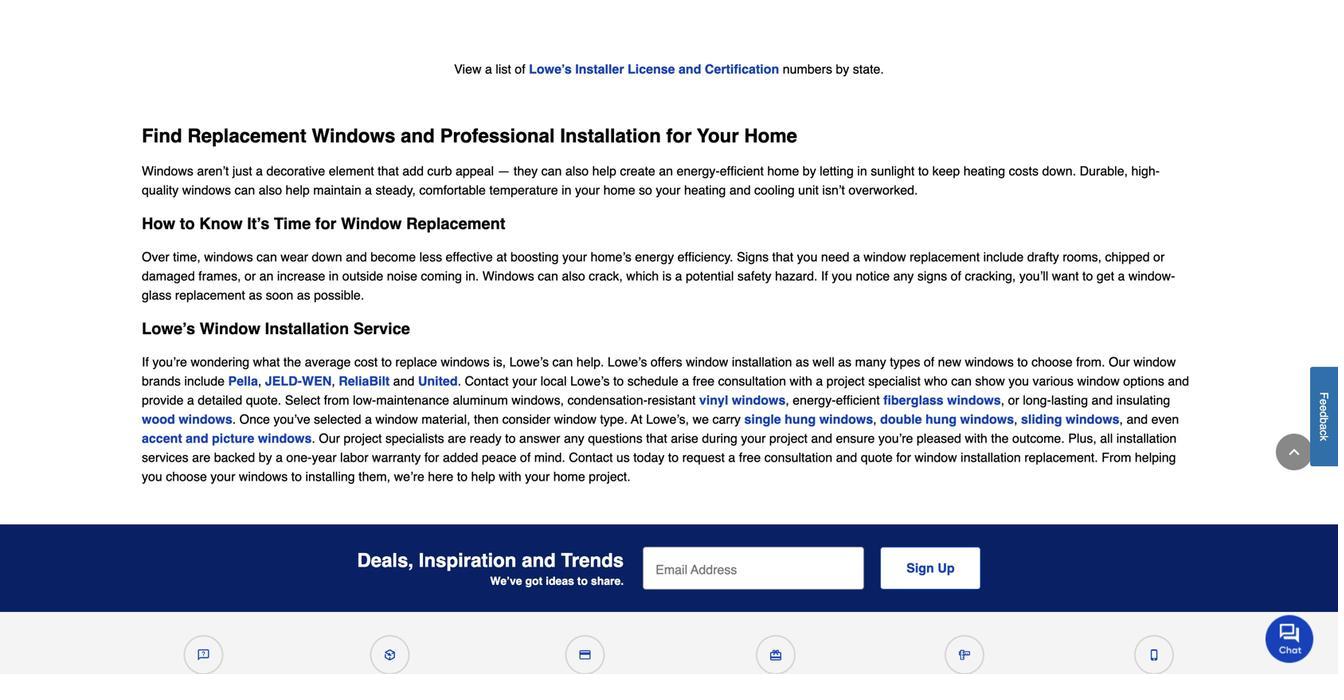 Task type: describe. For each thing, give the bounding box(es) containing it.
of inside if you're wondering what the average cost to replace windows is, lowe's can help. lowe's offers window installation as well as many types of new windows to choose from. our window brands include
[[924, 355, 935, 370]]

which
[[627, 269, 659, 284]]

contact inside . our project specialists are ready to answer any questions that arise during your project and ensure you're pleased with the outcome. plus, all installation services are backed by a one-year labor warranty for added peace of mind. contact us today to request a free consultation and quote for window installation replacement. from helping you choose your windows to installing them, we're here to help with your home project.
[[569, 451, 613, 466]]

for left your
[[667, 125, 692, 147]]

reliabilt link
[[339, 374, 390, 389]]

help inside . our project specialists are ready to answer any questions that arise during your project and ensure you're pleased with the outcome. plus, all installation services are backed by a one-year labor warranty for added peace of mind. contact us today to request a free consultation and quote for window installation replacement. from helping you choose your windows to installing them, we're here to help with your home project.
[[471, 470, 496, 485]]

for up down
[[315, 215, 337, 233]]

find replacement windows and professional installation for your home
[[142, 125, 798, 147]]

can inside if you're wondering what the average cost to replace windows is, lowe's can help. lowe's offers window installation as well as many types of new windows to choose from. our window brands include
[[553, 355, 573, 370]]

fiberglass
[[884, 393, 944, 408]]

license
[[628, 62, 675, 77]]

they
[[514, 164, 538, 179]]

, left sliding
[[1015, 413, 1018, 427]]

one-
[[286, 451, 312, 466]]

, left the double
[[874, 413, 877, 427]]

ideas
[[546, 575, 575, 588]]

if inside if you're wondering what the average cost to replace windows is, lowe's can help. lowe's offers window installation as well as many types of new windows to choose from. our window brands include
[[142, 355, 149, 370]]

appeal
[[456, 164, 494, 179]]

you inside . our project specialists are ready to answer any questions that arise during your project and ensure you're pleased with the outcome. plus, all installation services are backed by a one-year labor warranty for added peace of mind. contact us today to request a free consultation and quote for window installation replacement. from helping you choose your windows to installing them, we're here to help with your home project.
[[142, 470, 162, 485]]

type.
[[600, 413, 628, 427]]

2 vertical spatial installation
[[961, 451, 1021, 466]]

an inside windows aren't just a decorative element that add curb appeal — they can also help create an energy-efficient home by letting in sunlight to keep heating costs down. durable, high- quality windows can also help maintain a steady, comfortable temperature in your home so your heating and cooling unit isn't overworked.
[[659, 164, 673, 179]]

your inside over time, windows can wear down and become less effective at boosting your home's energy efficiency. signs that you need a window replacement include drafty rooms, chipped or damaged frames, or an increase in outside noise coming in. windows can also crack, which is a potential safety hazard. if you notice any signs of cracking, you'll want to get a window- glass replacement as soon as possible.
[[563, 250, 587, 265]]

that inside . our project specialists are ready to answer any questions that arise during your project and ensure you're pleased with the outcome. plus, all installation services are backed by a one-year labor warranty for added peace of mind. contact us today to request a free consultation and quote for window installation replacement. from helping you choose your windows to installing them, we're here to help with your home project.
[[646, 432, 668, 446]]

can left wear
[[257, 250, 277, 265]]

for right quote
[[897, 451, 912, 466]]

select
[[285, 393, 320, 408]]

damaged
[[142, 269, 195, 284]]

a down during
[[729, 451, 736, 466]]

a right need on the top
[[853, 250, 861, 265]]

and right license
[[679, 62, 702, 77]]

installation inside if you're wondering what the average cost to replace windows is, lowe's can help. lowe's offers window installation as well as many types of new windows to choose from. our window brands include
[[732, 355, 793, 370]]

curb
[[427, 164, 452, 179]]

a up resistant
[[682, 374, 689, 389]]

it's
[[247, 215, 270, 233]]

lowe's window installation service
[[142, 320, 410, 338]]

1 horizontal spatial heating
[[964, 164, 1006, 179]]

0 vertical spatial or
[[1154, 250, 1165, 265]]

with inside . contact your local lowe's to schedule a free consultation with a project specialist who can show you various window options and provide a detailed quote. select from low-maintenance aluminum windows, condensation-resistant
[[790, 374, 813, 389]]

costs
[[1009, 164, 1039, 179]]

0 vertical spatial by
[[836, 62, 850, 77]]

window down condensation-
[[554, 413, 597, 427]]

2 hung from the left
[[926, 413, 957, 427]]

c
[[1319, 431, 1331, 436]]

, up quote.
[[258, 374, 262, 389]]

aren't
[[197, 164, 229, 179]]

f e e d b a c k
[[1319, 393, 1331, 442]]

, up single hung windows link
[[786, 393, 790, 408]]

and right lasting on the bottom right of page
[[1092, 393, 1113, 408]]

unit
[[799, 183, 819, 198]]

1 vertical spatial window
[[200, 320, 261, 338]]

to down the 'one-'
[[291, 470, 302, 485]]

peace
[[482, 451, 517, 466]]

options
[[1124, 374, 1165, 389]]

dimensions image
[[959, 650, 971, 662]]

consultation inside . contact your local lowe's to schedule a free consultation with a project specialist who can show you various window options and provide a detailed quote. select from low-maintenance aluminum windows, condensation-resistant
[[718, 374, 787, 389]]

1 horizontal spatial project
[[770, 432, 808, 446]]

of inside over time, windows can wear down and become less effective at boosting your home's energy efficiency. signs that you need a window replacement include drafty rooms, chipped or damaged frames, or an increase in outside noise coming in. windows can also crack, which is a potential safety hazard. if you notice any signs of cracking, you'll want to get a window- glass replacement as soon as possible.
[[951, 269, 962, 284]]

can down boosting
[[538, 269, 559, 284]]

united link
[[418, 374, 458, 389]]

to inside over time, windows can wear down and become less effective at boosting your home's energy efficiency. signs that you need a window replacement include drafty rooms, chipped or damaged frames, or an increase in outside noise coming in. windows can also crack, which is a potential safety hazard. if you notice any signs of cracking, you'll want to get a window- glass replacement as soon as possible.
[[1083, 269, 1094, 284]]

or inside vinyl windows , energy-efficient fiberglass windows , or long-lasting and insulating wood windows . once you've selected a window material, then consider window type. at lowe's, we carry single hung windows , double hung windows , sliding windows , and even accent and picture windows
[[1009, 393, 1020, 408]]

is
[[663, 269, 672, 284]]

a inside 'button'
[[1319, 424, 1331, 431]]

reliabilt
[[339, 374, 390, 389]]

for up here at bottom left
[[425, 451, 440, 466]]

, up from
[[332, 374, 335, 389]]

of inside . our project specialists are ready to answer any questions that arise during your project and ensure you're pleased with the outcome. plus, all installation services are backed by a one-year labor warranty for added peace of mind. contact us today to request a free consultation and quote for window installation replacement. from helping you choose your windows to installing them, we're here to help with your home project.
[[520, 451, 531, 466]]

drafty
[[1028, 250, 1060, 265]]

. contact your local lowe's to schedule a free consultation with a project specialist who can show you various window options and provide a detailed quote. select from low-maintenance aluminum windows, condensation-resistant
[[142, 374, 1190, 408]]

we've
[[490, 575, 522, 588]]

crack,
[[589, 269, 623, 284]]

our inside . our project specialists are ready to answer any questions that arise during your project and ensure you're pleased with the outcome. plus, all installation services are backed by a one-year labor warranty for added peace of mind. contact us today to request a free consultation and quote for window installation replacement. from helping you choose your windows to installing them, we're here to help with your home project.
[[319, 432, 340, 446]]

as right well
[[839, 355, 852, 370]]

glass
[[142, 288, 172, 303]]

to down "arise"
[[668, 451, 679, 466]]

replacement.
[[1025, 451, 1099, 466]]

to down added at bottom
[[457, 470, 468, 485]]

a inside vinyl windows , energy-efficient fiberglass windows , or long-lasting and insulating wood windows . once you've selected a window material, then consider window type. at lowe's, we carry single hung windows , double hung windows , sliding windows , and even accent and picture windows
[[365, 413, 372, 427]]

aluminum
[[453, 393, 508, 408]]

pella , jeld-wen , reliabilt and united
[[228, 374, 458, 389]]

lowe's right "list"
[[529, 62, 572, 77]]

lasting
[[1052, 393, 1089, 408]]

windows inside over time, windows can wear down and become less effective at boosting your home's energy efficiency. signs that you need a window replacement include drafty rooms, chipped or damaged frames, or an increase in outside noise coming in. windows can also crack, which is a potential safety hazard. if you notice any signs of cracking, you'll want to get a window- glass replacement as soon as possible.
[[483, 269, 534, 284]]

windows inside windows aren't just a decorative element that add curb appeal — they can also help create an energy-efficient home by letting in sunlight to keep heating costs down. durable, high- quality windows can also help maintain a steady, comfortable temperature in your home so your heating and cooling unit isn't overworked.
[[142, 164, 194, 179]]

window inside over time, windows can wear down and become less effective at boosting your home's energy efficiency. signs that you need a window replacement include drafty rooms, chipped or damaged frames, or an increase in outside noise coming in. windows can also crack, which is a potential safety hazard. if you notice any signs of cracking, you'll want to get a window- glass replacement as soon as possible.
[[864, 250, 907, 265]]

to inside . contact your local lowe's to schedule a free consultation with a project specialist who can show you various window options and provide a detailed quote. select from low-maintenance aluminum windows, condensation-resistant
[[614, 374, 624, 389]]

your right so
[[656, 183, 681, 198]]

sign up form
[[643, 548, 981, 591]]

a left the 'one-'
[[276, 451, 283, 466]]

1 e from the top
[[1319, 400, 1331, 406]]

include inside if you're wondering what the average cost to replace windows is, lowe's can help. lowe's offers window installation as well as many types of new windows to choose from. our window brands include
[[184, 374, 225, 389]]

at
[[631, 413, 643, 427]]

windows inside windows aren't just a decorative element that add curb appeal — they can also help create an energy-efficient home by letting in sunlight to keep heating costs down. durable, high- quality windows can also help maintain a steady, comfortable temperature in your home so your heating and cooling unit isn't overworked.
[[182, 183, 231, 198]]

services
[[142, 451, 189, 466]]

by inside . our project specialists are ready to answer any questions that arise during your project and ensure you're pleased with the outcome. plus, all installation services are backed by a one-year labor warranty for added peace of mind. contact us today to request a free consultation and quote for window installation replacement. from helping you choose your windows to installing them, we're here to help with your home project.
[[259, 451, 272, 466]]

deals,
[[357, 550, 414, 572]]

windows inside over time, windows can wear down and become less effective at boosting your home's energy efficiency. signs that you need a window replacement include drafty rooms, chipped or damaged frames, or an increase in outside noise coming in. windows can also crack, which is a potential safety hazard. if you notice any signs of cracking, you'll want to get a window- glass replacement as soon as possible.
[[204, 250, 253, 265]]

a up wood windows link
[[187, 393, 194, 408]]

if you're wondering what the average cost to replace windows is, lowe's can help. lowe's offers window installation as well as many types of new windows to choose from. our window brands include
[[142, 355, 1177, 389]]

vinyl
[[700, 393, 729, 408]]

new
[[939, 355, 962, 370]]

a right get
[[1118, 269, 1126, 284]]

wood windows link
[[142, 413, 233, 427]]

carry
[[713, 413, 741, 427]]

pleased
[[917, 432, 962, 446]]

a down element
[[365, 183, 372, 198]]

you're inside . our project specialists are ready to answer any questions that arise during your project and ensure you're pleased with the outcome. plus, all installation services are backed by a one-year labor warranty for added peace of mind. contact us today to request a free consultation and quote for window installation replacement. from helping you choose your windows to installing them, we're here to help with your home project.
[[879, 432, 914, 446]]

window up "options"
[[1134, 355, 1177, 370]]

year
[[312, 451, 337, 466]]

is,
[[493, 355, 506, 370]]

2 horizontal spatial home
[[768, 164, 800, 179]]

1 vertical spatial heating
[[685, 183, 726, 198]]

can right "they"
[[542, 164, 562, 179]]

1 vertical spatial also
[[259, 183, 282, 198]]

that inside over time, windows can wear down and become less effective at boosting your home's energy efficiency. signs that you need a window replacement include drafty rooms, chipped or damaged frames, or an increase in outside noise coming in. windows can also crack, which is a potential safety hazard. if you notice any signs of cracking, you'll want to get a window- glass replacement as soon as possible.
[[773, 250, 794, 265]]

can down the just
[[235, 183, 255, 198]]

helping
[[1136, 451, 1177, 466]]

also inside over time, windows can wear down and become less effective at boosting your home's energy efficiency. signs that you need a window replacement include drafty rooms, chipped or damaged frames, or an increase in outside noise coming in. windows can also crack, which is a potential safety hazard. if you notice any signs of cracking, you'll want to get a window- glass replacement as soon as possible.
[[562, 269, 586, 284]]

then
[[474, 413, 499, 427]]

and down ensure
[[836, 451, 858, 466]]

specialists
[[386, 432, 444, 446]]

installing
[[306, 470, 355, 485]]

a right the just
[[256, 164, 263, 179]]

0 horizontal spatial project
[[344, 432, 382, 446]]

an inside over time, windows can wear down and become less effective at boosting your home's energy efficiency. signs that you need a window replacement include drafty rooms, chipped or damaged frames, or an increase in outside noise coming in. windows can also crack, which is a potential safety hazard. if you notice any signs of cracking, you'll want to get a window- glass replacement as soon as possible.
[[259, 269, 274, 284]]

need
[[822, 250, 850, 265]]

k
[[1319, 436, 1331, 442]]

as left well
[[796, 355, 810, 370]]

from
[[324, 393, 350, 408]]

1 vertical spatial or
[[245, 269, 256, 284]]

1 vertical spatial help
[[286, 183, 310, 198]]

vinyl windows link
[[700, 393, 786, 408]]

insulating
[[1117, 393, 1171, 408]]

types
[[890, 355, 921, 370]]

from
[[1102, 451, 1132, 466]]

0 horizontal spatial with
[[499, 470, 522, 485]]

energy- inside vinyl windows , energy-efficient fiberglass windows , or long-lasting and insulating wood windows . once you've selected a window material, then consider window type. at lowe's, we carry single hung windows , double hung windows , sliding windows , and even accent and picture windows
[[793, 393, 836, 408]]

pella link
[[228, 374, 258, 389]]

chipped
[[1106, 250, 1150, 265]]

you down need on the top
[[832, 269, 853, 284]]

0 horizontal spatial are
[[192, 451, 211, 466]]

any inside . our project specialists are ready to answer any questions that arise during your project and ensure you're pleased with the outcome. plus, all installation services are backed by a one-year labor warranty for added peace of mind. contact us today to request a free consultation and quote for window installation replacement. from helping you choose your windows to installing them, we're here to help with your home project.
[[564, 432, 585, 446]]

1 horizontal spatial in
[[562, 183, 572, 198]]

noise
[[387, 269, 418, 284]]

wood
[[142, 413, 175, 427]]

boosting
[[511, 250, 559, 265]]

up
[[938, 562, 955, 576]]

single
[[745, 413, 782, 427]]

specialist
[[869, 374, 921, 389]]

down
[[312, 250, 342, 265]]

your down backed
[[211, 470, 235, 485]]

you up hazard.
[[797, 250, 818, 265]]

and up add on the top left of the page
[[401, 125, 435, 147]]

detailed
[[198, 393, 243, 408]]

1 vertical spatial installation
[[265, 320, 349, 338]]

pickup image
[[384, 650, 396, 662]]

outside
[[342, 269, 384, 284]]

mobile image
[[1149, 650, 1160, 662]]

a left "list"
[[485, 62, 492, 77]]

outcome.
[[1013, 432, 1065, 446]]

credit card image
[[580, 650, 591, 662]]

that inside windows aren't just a decorative element that add curb appeal — they can also help create an energy-efficient home by letting in sunlight to keep heating costs down. durable, high- quality windows can also help maintain a steady, comfortable temperature in your home so your heating and cooling unit isn't overworked.
[[378, 164, 399, 179]]

ensure
[[836, 432, 875, 446]]

from.
[[1077, 355, 1106, 370]]

2 horizontal spatial help
[[593, 164, 617, 179]]

Email Address email field
[[643, 548, 865, 591]]

of right "list"
[[515, 62, 526, 77]]

jeld-wen link
[[265, 374, 332, 389]]

free inside . contact your local lowe's to schedule a free consultation with a project specialist who can show you various window options and provide a detailed quote. select from low-maintenance aluminum windows, condensation-resistant
[[693, 374, 715, 389]]

home
[[745, 125, 798, 147]]

1 horizontal spatial replacement
[[910, 250, 980, 265]]

in inside over time, windows can wear down and become less effective at boosting your home's energy efficiency. signs that you need a window replacement include drafty rooms, chipped or damaged frames, or an increase in outside noise coming in. windows can also crack, which is a potential safety hazard. if you notice any signs of cracking, you'll want to get a window- glass replacement as soon as possible.
[[329, 269, 339, 284]]

to inside deals, inspiration and trends we've got ideas to share.
[[578, 575, 588, 588]]

certification
[[705, 62, 780, 77]]

you'll
[[1020, 269, 1049, 284]]

many
[[856, 355, 887, 370]]

lowe's right is,
[[510, 355, 549, 370]]

them,
[[359, 470, 391, 485]]

consultation inside . our project specialists are ready to answer any questions that arise during your project and ensure you're pleased with the outcome. plus, all installation services are backed by a one-year labor warranty for added peace of mind. contact us today to request a free consultation and quote for window installation replacement. from helping you choose your windows to installing them, we're here to help with your home project.
[[765, 451, 833, 466]]

0 vertical spatial also
[[566, 164, 589, 179]]

1 horizontal spatial window
[[341, 215, 402, 233]]

maintain
[[313, 183, 362, 198]]

1 horizontal spatial are
[[448, 432, 466, 446]]

what
[[253, 355, 280, 370]]

increase
[[277, 269, 325, 284]]

1 vertical spatial home
[[604, 183, 636, 198]]

durable,
[[1080, 164, 1128, 179]]

state.
[[853, 62, 884, 77]]

2 horizontal spatial in
[[858, 164, 868, 179]]

and down wood windows link
[[186, 432, 208, 446]]

1 vertical spatial replacement
[[175, 288, 245, 303]]



Task type: vqa. For each thing, say whether or not it's contained in the screenshot.
left Or
yes



Task type: locate. For each thing, give the bounding box(es) containing it.
efficient inside vinyl windows , energy-efficient fiberglass windows , or long-lasting and insulating wood windows . once you've selected a window material, then consider window type. at lowe's, we carry single hung windows , double hung windows , sliding windows , and even accent and picture windows
[[836, 393, 880, 408]]

plus,
[[1069, 432, 1097, 446]]

windows inside . our project specialists are ready to answer any questions that arise during your project and ensure you're pleased with the outcome. plus, all installation services are backed by a one-year labor warranty for added peace of mind. contact us today to request a free consultation and quote for window installation replacement. from helping you choose your windows to installing them, we're here to help with your home project.
[[239, 470, 288, 485]]

soon
[[266, 288, 294, 303]]

less
[[420, 250, 442, 265]]

0 vertical spatial any
[[894, 269, 914, 284]]

1 horizontal spatial the
[[992, 432, 1009, 446]]

to right cost
[[381, 355, 392, 370]]

with down double hung windows link
[[965, 432, 988, 446]]

accent
[[142, 432, 182, 446]]

we
[[693, 413, 709, 427]]

sign up
[[907, 562, 955, 576]]

2 vertical spatial help
[[471, 470, 496, 485]]

your down the mind. at bottom left
[[525, 470, 550, 485]]

installation up vinyl windows link on the bottom
[[732, 355, 793, 370]]

1 horizontal spatial any
[[894, 269, 914, 284]]

. up aluminum
[[458, 374, 461, 389]]

lowe's up schedule
[[608, 355, 647, 370]]

choose inside . our project specialists are ready to answer any questions that arise during your project and ensure you're pleased with the outcome. plus, all installation services are backed by a one-year labor warranty for added peace of mind. contact us today to request a free consultation and quote for window installation replacement. from helping you choose your windows to installing them, we're here to help with your home project.
[[166, 470, 207, 485]]

to up long-
[[1018, 355, 1029, 370]]

that up steady,
[[378, 164, 399, 179]]

1 vertical spatial contact
[[569, 451, 613, 466]]

in right temperature
[[562, 183, 572, 198]]

sign
[[907, 562, 935, 576]]

0 horizontal spatial installation
[[732, 355, 793, 370]]

0 horizontal spatial an
[[259, 269, 274, 284]]

window down maintenance
[[376, 413, 418, 427]]

0 horizontal spatial efficient
[[720, 164, 764, 179]]

local
[[541, 374, 567, 389]]

0 horizontal spatial our
[[319, 432, 340, 446]]

installation up "create"
[[560, 125, 661, 147]]

0 vertical spatial windows
[[312, 125, 396, 147]]

a down well
[[816, 374, 823, 389]]

replacement up the just
[[188, 125, 307, 147]]

how
[[142, 215, 175, 233]]

window inside . our project specialists are ready to answer any questions that arise during your project and ensure you're pleased with the outcome. plus, all installation services are backed by a one-year labor warranty for added peace of mind. contact us today to request a free consultation and quote for window installation replacement. from helping you choose your windows to installing them, we're here to help with your home project.
[[915, 451, 958, 466]]

of up the who
[[924, 355, 935, 370]]

1 horizontal spatial that
[[646, 432, 668, 446]]

heating down your
[[685, 183, 726, 198]]

2 vertical spatial .
[[312, 432, 315, 446]]

long-
[[1023, 393, 1052, 408]]

help left "create"
[[593, 164, 617, 179]]

window down from.
[[1078, 374, 1120, 389]]

and up got
[[522, 550, 556, 572]]

1 vertical spatial by
[[803, 164, 817, 179]]

home's
[[591, 250, 632, 265]]

find
[[142, 125, 182, 147]]

2 horizontal spatial project
[[827, 374, 865, 389]]

0 vertical spatial in
[[858, 164, 868, 179]]

if down need on the top
[[822, 269, 829, 284]]

lowe's down help.
[[571, 374, 610, 389]]

replacement
[[910, 250, 980, 265], [175, 288, 245, 303]]

0 horizontal spatial by
[[259, 451, 272, 466]]

and down insulating
[[1127, 413, 1148, 427]]

energy- inside windows aren't just a decorative element that add curb appeal — they can also help create an energy-efficient home by letting in sunlight to keep heating costs down. durable, high- quality windows can also help maintain a steady, comfortable temperature in your home so your heating and cooling unit isn't overworked.
[[677, 164, 720, 179]]

0 vertical spatial efficient
[[720, 164, 764, 179]]

include down wondering
[[184, 374, 225, 389]]

as left soon
[[249, 288, 262, 303]]

. for a
[[312, 432, 315, 446]]

also
[[566, 164, 589, 179], [259, 183, 282, 198], [562, 269, 586, 284]]

1 vertical spatial that
[[773, 250, 794, 265]]

also down the decorative
[[259, 183, 282, 198]]

your down single
[[741, 432, 766, 446]]

ready
[[470, 432, 502, 446]]

project inside . contact your local lowe's to schedule a free consultation with a project specialist who can show you various window options and provide a detailed quote. select from low-maintenance aluminum windows, condensation-resistant
[[827, 374, 865, 389]]

to right how
[[180, 215, 195, 233]]

0 vertical spatial .
[[458, 374, 461, 389]]

2 vertical spatial home
[[554, 470, 586, 485]]

1 vertical spatial the
[[992, 432, 1009, 446]]

and up outside
[[346, 250, 367, 265]]

you're inside if you're wondering what the average cost to replace windows is, lowe's can help. lowe's offers window installation as well as many types of new windows to choose from. our window brands include
[[152, 355, 187, 370]]

inspiration
[[419, 550, 517, 572]]

0 horizontal spatial free
[[693, 374, 715, 389]]

chat invite button image
[[1266, 615, 1315, 664]]

and inside deals, inspiration and trends we've got ideas to share.
[[522, 550, 556, 572]]

window inside . contact your local lowe's to schedule a free consultation with a project specialist who can show you various window options and provide a detailed quote. select from low-maintenance aluminum windows, condensation-resistant
[[1078, 374, 1120, 389]]

0 horizontal spatial heating
[[685, 183, 726, 198]]

windows up quality
[[142, 164, 194, 179]]

your left home's in the left top of the page
[[563, 250, 587, 265]]

1 vertical spatial choose
[[166, 470, 207, 485]]

1 vertical spatial consultation
[[765, 451, 833, 466]]

request
[[683, 451, 725, 466]]

choose inside if you're wondering what the average cost to replace windows is, lowe's can help. lowe's offers window installation as well as many types of new windows to choose from. our window brands include
[[1032, 355, 1073, 370]]

wondering
[[191, 355, 250, 370]]

all
[[1101, 432, 1113, 446]]

, down show
[[1001, 393, 1005, 408]]

include up cracking,
[[984, 250, 1024, 265]]

home
[[768, 164, 800, 179], [604, 183, 636, 198], [554, 470, 586, 485]]

as down increase
[[297, 288, 311, 303]]

1 vertical spatial replacement
[[406, 215, 506, 233]]

1 vertical spatial if
[[142, 355, 149, 370]]

1 horizontal spatial help
[[471, 470, 496, 485]]

our right from.
[[1109, 355, 1131, 370]]

with
[[790, 374, 813, 389], [965, 432, 988, 446], [499, 470, 522, 485]]

and inside windows aren't just a decorative element that add curb appeal — they can also help create an energy-efficient home by letting in sunlight to keep heating costs down. durable, high- quality windows can also help maintain a steady, comfortable temperature in your home so your heating and cooling unit isn't overworked.
[[730, 183, 751, 198]]

material,
[[422, 413, 471, 427]]

steady,
[[376, 183, 416, 198]]

free inside . our project specialists are ready to answer any questions that arise during your project and ensure you're pleased with the outcome. plus, all installation services are backed by a one-year labor warranty for added peace of mind. contact us today to request a free consultation and quote for window installation replacement. from helping you choose your windows to installing them, we're here to help with your home project.
[[739, 451, 761, 466]]

our inside if you're wondering what the average cost to replace windows is, lowe's can help. lowe's offers window installation as well as many types of new windows to choose from. our window brands include
[[1109, 355, 1131, 370]]

a
[[485, 62, 492, 77], [256, 164, 263, 179], [365, 183, 372, 198], [853, 250, 861, 265], [676, 269, 683, 284], [1118, 269, 1126, 284], [682, 374, 689, 389], [816, 374, 823, 389], [187, 393, 194, 408], [365, 413, 372, 427], [1319, 424, 1331, 431], [276, 451, 283, 466], [729, 451, 736, 466]]

0 horizontal spatial replacement
[[188, 125, 307, 147]]

window-
[[1129, 269, 1176, 284]]

and inside over time, windows can wear down and become less effective at boosting your home's energy efficiency. signs that you need a window replacement include drafty rooms, chipped or damaged frames, or an increase in outside noise coming in. windows can also crack, which is a potential safety hazard. if you notice any signs of cracking, you'll want to get a window- glass replacement as soon as possible.
[[346, 250, 367, 265]]

in
[[858, 164, 868, 179], [562, 183, 572, 198], [329, 269, 339, 284]]

an
[[659, 164, 673, 179], [259, 269, 274, 284]]

window up vinyl
[[686, 355, 729, 370]]

and right "options"
[[1169, 374, 1190, 389]]

schedule
[[628, 374, 679, 389]]

0 horizontal spatial home
[[554, 470, 586, 485]]

0 vertical spatial choose
[[1032, 355, 1073, 370]]

coming
[[421, 269, 462, 284]]

lowe's down glass
[[142, 320, 195, 338]]

project.
[[589, 470, 631, 485]]

1 vertical spatial .
[[233, 413, 236, 427]]

isn't
[[823, 183, 845, 198]]

1 horizontal spatial an
[[659, 164, 673, 179]]

sunlight
[[871, 164, 915, 179]]

0 horizontal spatial in
[[329, 269, 339, 284]]

1 horizontal spatial replacement
[[406, 215, 506, 233]]

1 vertical spatial energy-
[[793, 393, 836, 408]]

you're up the brands
[[152, 355, 187, 370]]

any up the mind. at bottom left
[[564, 432, 585, 446]]

, down insulating
[[1120, 413, 1124, 427]]

0 horizontal spatial replacement
[[175, 288, 245, 303]]

2 e from the top
[[1319, 406, 1331, 412]]

contact inside . contact your local lowe's to schedule a free consultation with a project specialist who can show you various window options and provide a detailed quote. select from low-maintenance aluminum windows, condensation-resistant
[[465, 374, 509, 389]]

project up labor
[[344, 432, 382, 446]]

heating
[[964, 164, 1006, 179], [685, 183, 726, 198]]

1 vertical spatial are
[[192, 451, 211, 466]]

view a list of lowe's installer license and certification numbers by state.
[[454, 62, 884, 77]]

quality
[[142, 183, 179, 198]]

how to know it's time for window replacement
[[142, 215, 506, 233]]

high-
[[1132, 164, 1160, 179]]

0 vertical spatial free
[[693, 374, 715, 389]]

windows up element
[[312, 125, 396, 147]]

2 horizontal spatial or
[[1154, 250, 1165, 265]]

to up peace
[[505, 432, 516, 446]]

0 horizontal spatial installation
[[265, 320, 349, 338]]

efficient up ensure
[[836, 393, 880, 408]]

2 vertical spatial by
[[259, 451, 272, 466]]

that up the today
[[646, 432, 668, 446]]

comfortable
[[419, 183, 486, 198]]

1 hung from the left
[[785, 413, 816, 427]]

0 horizontal spatial windows
[[142, 164, 194, 179]]

1 horizontal spatial if
[[822, 269, 829, 284]]

2 horizontal spatial that
[[773, 250, 794, 265]]

for
[[667, 125, 692, 147], [315, 215, 337, 233], [425, 451, 440, 466], [897, 451, 912, 466]]

1 vertical spatial in
[[562, 183, 572, 198]]

rooms,
[[1063, 250, 1102, 265]]

d
[[1319, 412, 1331, 418]]

. inside . our project specialists are ready to answer any questions that arise during your project and ensure you're pleased with the outcome. plus, all installation services are backed by a one-year labor warranty for added peace of mind. contact us today to request a free consultation and quote for window installation replacement. from helping you choose your windows to installing them, we're here to help with your home project.
[[312, 432, 315, 446]]

include inside over time, windows can wear down and become less effective at boosting your home's energy efficiency. signs that you need a window replacement include drafty rooms, chipped or damaged frames, or an increase in outside noise coming in. windows can also crack, which is a potential safety hazard. if you notice any signs of cracking, you'll want to get a window- glass replacement as soon as possible.
[[984, 250, 1024, 265]]

can inside . contact your local lowe's to schedule a free consultation with a project specialist who can show you various window options and provide a detailed quote. select from low-maintenance aluminum windows, condensation-resistant
[[952, 374, 972, 389]]

your left so
[[575, 183, 600, 198]]

0 horizontal spatial .
[[233, 413, 236, 427]]

2 vertical spatial in
[[329, 269, 339, 284]]

0 vertical spatial installation
[[560, 125, 661, 147]]

0 vertical spatial replacement
[[910, 250, 980, 265]]

0 vertical spatial window
[[341, 215, 402, 233]]

to inside windows aren't just a decorative element that add curb appeal — they can also help create an energy-efficient home by letting in sunlight to keep heating costs down. durable, high- quality windows can also help maintain a steady, comfortable temperature in your home so your heating and cooling unit isn't overworked.
[[919, 164, 929, 179]]

and inside . contact your local lowe's to schedule a free consultation with a project specialist who can show you various window options and provide a detailed quote. select from low-maintenance aluminum windows, condensation-resistant
[[1169, 374, 1190, 389]]

can up local
[[553, 355, 573, 370]]

0 horizontal spatial the
[[284, 355, 301, 370]]

2 horizontal spatial windows
[[483, 269, 534, 284]]

an right "create"
[[659, 164, 673, 179]]

window up become
[[341, 215, 402, 233]]

1 vertical spatial efficient
[[836, 393, 880, 408]]

are down accent and picture windows link
[[192, 451, 211, 466]]

2 horizontal spatial installation
[[1117, 432, 1177, 446]]

. up year
[[312, 432, 315, 446]]

help.
[[577, 355, 604, 370]]

0 horizontal spatial choose
[[166, 470, 207, 485]]

or up window-
[[1154, 250, 1165, 265]]

free down single
[[739, 451, 761, 466]]

choose down services
[[166, 470, 207, 485]]

0 vertical spatial you're
[[152, 355, 187, 370]]

1 vertical spatial our
[[319, 432, 340, 446]]

e up the d
[[1319, 400, 1331, 406]]

. for maintenance
[[458, 374, 461, 389]]

efficient inside windows aren't just a decorative element that add curb appeal — they can also help create an energy-efficient home by letting in sunlight to keep heating costs down. durable, high- quality windows can also help maintain a steady, comfortable temperature in your home so your heating and cooling unit isn't overworked.
[[720, 164, 764, 179]]

0 vertical spatial with
[[790, 374, 813, 389]]

help down peace
[[471, 470, 496, 485]]

contact up project.
[[569, 451, 613, 466]]

by left state.
[[836, 62, 850, 77]]

0 horizontal spatial include
[[184, 374, 225, 389]]

condensation-
[[568, 393, 648, 408]]

questions
[[588, 432, 643, 446]]

0 horizontal spatial help
[[286, 183, 310, 198]]

effective
[[446, 250, 493, 265]]

choose
[[1032, 355, 1073, 370], [166, 470, 207, 485]]

. inside vinyl windows , energy-efficient fiberglass windows , or long-lasting and insulating wood windows . once you've selected a window material, then consider window type. at lowe's, we carry single hung windows , double hung windows , sliding windows , and even accent and picture windows
[[233, 413, 236, 427]]

1 horizontal spatial you're
[[879, 432, 914, 446]]

any inside over time, windows can wear down and become less effective at boosting your home's energy efficiency. signs that you need a window replacement include drafty rooms, chipped or damaged frames, or an increase in outside noise coming in. windows can also crack, which is a potential safety hazard. if you notice any signs of cracking, you'll want to get a window- glass replacement as soon as possible.
[[894, 269, 914, 284]]

and down single hung windows link
[[812, 432, 833, 446]]

a down low-
[[365, 413, 372, 427]]

double hung windows link
[[881, 413, 1015, 427]]

so
[[639, 183, 653, 198]]

1 vertical spatial windows
[[142, 164, 194, 179]]

replacement down frames, at the top of the page
[[175, 288, 245, 303]]

windows aren't just a decorative element that add curb appeal — they can also help create an energy-efficient home by letting in sunlight to keep heating costs down. durable, high- quality windows can also help maintain a steady, comfortable temperature in your home so your heating and cooling unit isn't overworked.
[[142, 164, 1160, 198]]

0 vertical spatial an
[[659, 164, 673, 179]]

1 horizontal spatial home
[[604, 183, 636, 198]]

efficient
[[720, 164, 764, 179], [836, 393, 880, 408]]

1 vertical spatial installation
[[1117, 432, 1177, 446]]

gift card image
[[770, 650, 782, 662]]

and up maintenance
[[393, 374, 415, 389]]

installation up helping
[[1117, 432, 1177, 446]]

single hung windows link
[[745, 413, 874, 427]]

2 vertical spatial also
[[562, 269, 586, 284]]

installation up average
[[265, 320, 349, 338]]

project down well
[[827, 374, 865, 389]]

1 horizontal spatial installation
[[560, 125, 661, 147]]

a right is
[[676, 269, 683, 284]]

to left get
[[1083, 269, 1094, 284]]

1 vertical spatial you're
[[879, 432, 914, 446]]

installation
[[560, 125, 661, 147], [265, 320, 349, 338]]

in.
[[466, 269, 479, 284]]

that up hazard.
[[773, 250, 794, 265]]

added
[[443, 451, 479, 466]]

0 horizontal spatial any
[[564, 432, 585, 446]]

consultation
[[718, 374, 787, 389], [765, 451, 833, 466]]

windows
[[312, 125, 396, 147], [142, 164, 194, 179], [483, 269, 534, 284]]

you up long-
[[1009, 374, 1030, 389]]

average
[[305, 355, 351, 370]]

we're
[[394, 470, 425, 485]]

low-
[[353, 393, 376, 408]]

replacement up signs
[[910, 250, 980, 265]]

a up k
[[1319, 424, 1331, 431]]

an up soon
[[259, 269, 274, 284]]

in right letting
[[858, 164, 868, 179]]

provide
[[142, 393, 184, 408]]

to right ideas
[[578, 575, 588, 588]]

here
[[428, 470, 454, 485]]

brands
[[142, 374, 181, 389]]

your inside . contact your local lowe's to schedule a free consultation with a project specialist who can show you various window options and provide a detailed quote. select from low-maintenance aluminum windows, condensation-resistant
[[512, 374, 537, 389]]

of right signs
[[951, 269, 962, 284]]

by right backed
[[259, 451, 272, 466]]

energy- down your
[[677, 164, 720, 179]]

1 horizontal spatial by
[[803, 164, 817, 179]]

e up b
[[1319, 406, 1331, 412]]

0 vertical spatial contact
[[465, 374, 509, 389]]

resistant
[[648, 393, 696, 408]]

1 vertical spatial include
[[184, 374, 225, 389]]

2 vertical spatial with
[[499, 470, 522, 485]]

1 vertical spatial with
[[965, 432, 988, 446]]

the inside . our project specialists are ready to answer any questions that arise during your project and ensure you're pleased with the outcome. plus, all installation services are backed by a one-year labor warranty for added peace of mind. contact us today to request a free consultation and quote for window installation replacement. from helping you choose your windows to installing them, we're here to help with your home project.
[[992, 432, 1009, 446]]

1 horizontal spatial with
[[790, 374, 813, 389]]

today
[[634, 451, 665, 466]]

our
[[1109, 355, 1131, 370], [319, 432, 340, 446]]

customer care image
[[198, 650, 209, 662]]

cracking,
[[965, 269, 1016, 284]]

also right "they"
[[566, 164, 589, 179]]

0 vertical spatial our
[[1109, 355, 1131, 370]]

arise
[[671, 432, 699, 446]]

. inside . contact your local lowe's to schedule a free consultation with a project specialist who can show you various window options and provide a detailed quote. select from low-maintenance aluminum windows, condensation-resistant
[[458, 374, 461, 389]]

2 vertical spatial or
[[1009, 393, 1020, 408]]

you've
[[274, 413, 310, 427]]

jeld-
[[265, 374, 302, 389]]

your
[[697, 125, 739, 147]]

2 horizontal spatial by
[[836, 62, 850, 77]]

1 horizontal spatial efficient
[[836, 393, 880, 408]]

chevron up image
[[1287, 445, 1303, 461]]

over time, windows can wear down and become less effective at boosting your home's energy efficiency. signs that you need a window replacement include drafty rooms, chipped or damaged frames, or an increase in outside noise coming in. windows can also crack, which is a potential safety hazard. if you notice any signs of cracking, you'll want to get a window- glass replacement as soon as possible.
[[142, 250, 1176, 303]]

1 horizontal spatial or
[[1009, 393, 1020, 408]]

by up the unit
[[803, 164, 817, 179]]

possible.
[[314, 288, 364, 303]]

deals, inspiration and trends we've got ideas to share.
[[357, 550, 624, 588]]

energy-
[[677, 164, 720, 179], [793, 393, 836, 408]]

sign up button
[[881, 548, 981, 591]]

to left keep
[[919, 164, 929, 179]]

labor
[[340, 451, 369, 466]]

lowe's inside . contact your local lowe's to schedule a free consultation with a project specialist who can show you various window options and provide a detailed quote. select from low-maintenance aluminum windows, condensation-resistant
[[571, 374, 610, 389]]

double
[[881, 413, 922, 427]]

consultation up vinyl windows link on the bottom
[[718, 374, 787, 389]]

the inside if you're wondering what the average cost to replace windows is, lowe's can help. lowe's offers window installation as well as many types of new windows to choose from. our window brands include
[[284, 355, 301, 370]]

element
[[329, 164, 374, 179]]

hung right single
[[785, 413, 816, 427]]

0 horizontal spatial contact
[[465, 374, 509, 389]]

by inside windows aren't just a decorative element that add curb appeal — they can also help create an energy-efficient home by letting in sunlight to keep heating costs down. durable, high- quality windows can also help maintain a steady, comfortable temperature in your home so your heating and cooling unit isn't overworked.
[[803, 164, 817, 179]]

1 horizontal spatial contact
[[569, 451, 613, 466]]

scroll to top element
[[1277, 434, 1313, 471]]

home inside . our project specialists are ready to answer any questions that arise during your project and ensure you're pleased with the outcome. plus, all installation services are backed by a one-year labor warranty for added peace of mind. contact us today to request a free consultation and quote for window installation replacement. from helping you choose your windows to installing them, we're here to help with your home project.
[[554, 470, 586, 485]]

wen
[[302, 374, 332, 389]]

with down peace
[[499, 470, 522, 485]]

become
[[371, 250, 416, 265]]

0 horizontal spatial or
[[245, 269, 256, 284]]

offers
[[651, 355, 683, 370]]

get
[[1097, 269, 1115, 284]]

project down single hung windows link
[[770, 432, 808, 446]]

0 vertical spatial are
[[448, 432, 466, 446]]

0 horizontal spatial you're
[[152, 355, 187, 370]]

if inside over time, windows can wear down and become less effective at boosting your home's energy efficiency. signs that you need a window replacement include drafty rooms, chipped or damaged frames, or an increase in outside noise coming in. windows can also crack, which is a potential safety hazard. if you notice any signs of cracking, you'll want to get a window- glass replacement as soon as possible.
[[822, 269, 829, 284]]

you inside . contact your local lowe's to schedule a free consultation with a project specialist who can show you various window options and provide a detailed quote. select from low-maintenance aluminum windows, condensation-resistant
[[1009, 374, 1030, 389]]

if up the brands
[[142, 355, 149, 370]]



